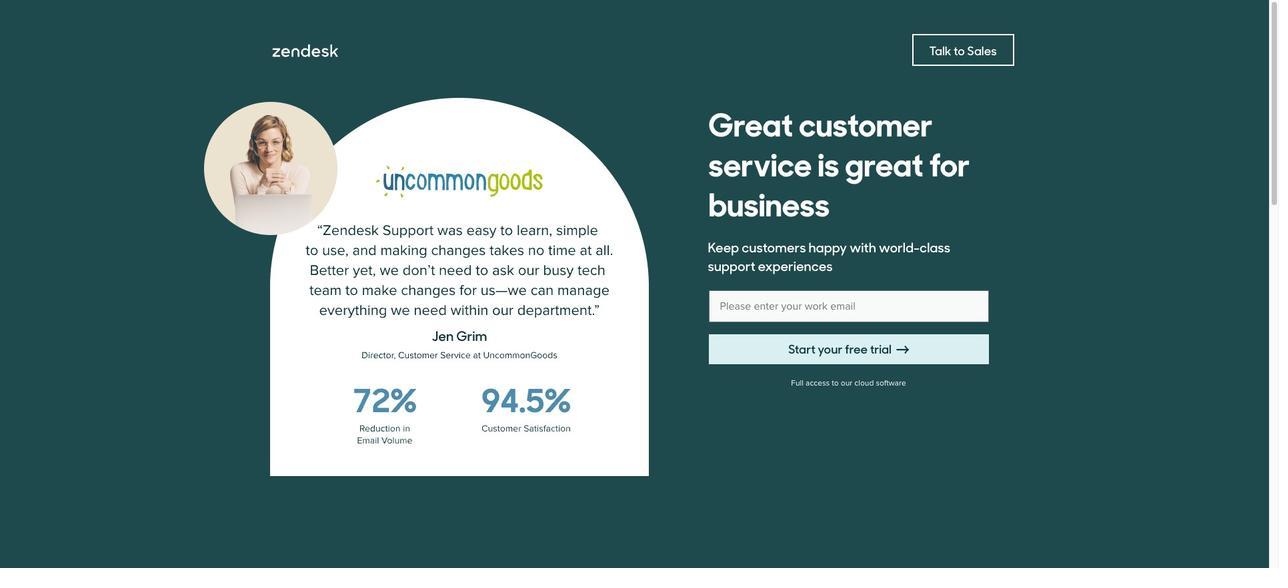 Task type: vqa. For each thing, say whether or not it's contained in the screenshot.
Scan
no



Task type: locate. For each thing, give the bounding box(es) containing it.
to
[[954, 42, 965, 58], [832, 379, 839, 389]]

experiences
[[758, 256, 833, 275]]

access
[[806, 379, 830, 389]]

0 vertical spatial to
[[954, 42, 965, 58]]

support
[[708, 256, 755, 275]]

keep
[[708, 237, 739, 257]]

full
[[791, 379, 804, 389]]

0 horizontal spatial to
[[832, 379, 839, 389]]

great
[[845, 139, 923, 185]]

1 horizontal spatial to
[[954, 42, 965, 58]]

talk
[[929, 42, 951, 58]]

great
[[709, 99, 793, 145]]

1 vertical spatial to
[[832, 379, 839, 389]]

start your free trial button
[[709, 335, 989, 365]]

full access to our cloud software
[[791, 379, 906, 389]]

to left our
[[832, 379, 839, 389]]

to right talk
[[954, 42, 965, 58]]

happy
[[809, 237, 847, 257]]

for
[[929, 139, 970, 185]]

trial
[[870, 341, 892, 357]]

class
[[920, 237, 951, 257]]



Task type: describe. For each thing, give the bounding box(es) containing it.
with
[[850, 237, 876, 257]]

business
[[709, 179, 830, 225]]

cloud
[[855, 379, 874, 389]]

talk to sales link
[[912, 34, 1014, 66]]

software
[[876, 379, 906, 389]]

our
[[841, 379, 853, 389]]

free
[[845, 341, 868, 357]]

service
[[709, 139, 812, 185]]

start your free trial
[[788, 341, 892, 357]]

customer
[[799, 99, 933, 145]]

start
[[788, 341, 816, 357]]

for business
[[709, 139, 970, 225]]

great customer service is great
[[709, 99, 933, 185]]

zendesk wordmark logo white image
[[272, 44, 338, 58]]

world-
[[879, 237, 920, 257]]

is
[[818, 139, 839, 185]]

talk to sales
[[929, 42, 997, 58]]

sales
[[967, 42, 997, 58]]

Please enter your work email email field
[[709, 291, 989, 323]]

keep customers happy with world-class support experiences
[[708, 237, 951, 275]]

your
[[818, 341, 843, 357]]

customers
[[742, 237, 806, 257]]



